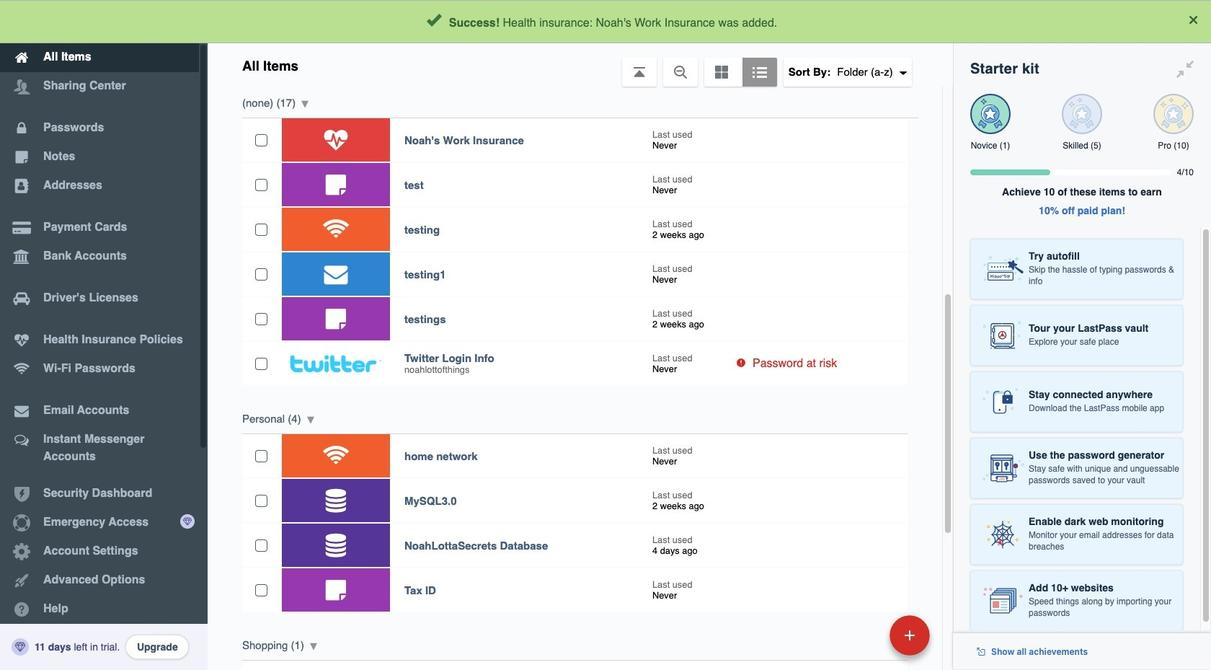 Task type: vqa. For each thing, say whether or not it's contained in the screenshot.
LastPass image
no



Task type: describe. For each thing, give the bounding box(es) containing it.
main navigation navigation
[[0, 0, 208, 670]]

Search search field
[[348, 6, 924, 38]]

new item element
[[791, 615, 936, 656]]

vault options navigation
[[208, 43, 954, 87]]



Task type: locate. For each thing, give the bounding box(es) containing it.
search my vault text field
[[348, 6, 924, 38]]

alert
[[0, 0, 1212, 43]]

new item navigation
[[791, 611, 939, 670]]



